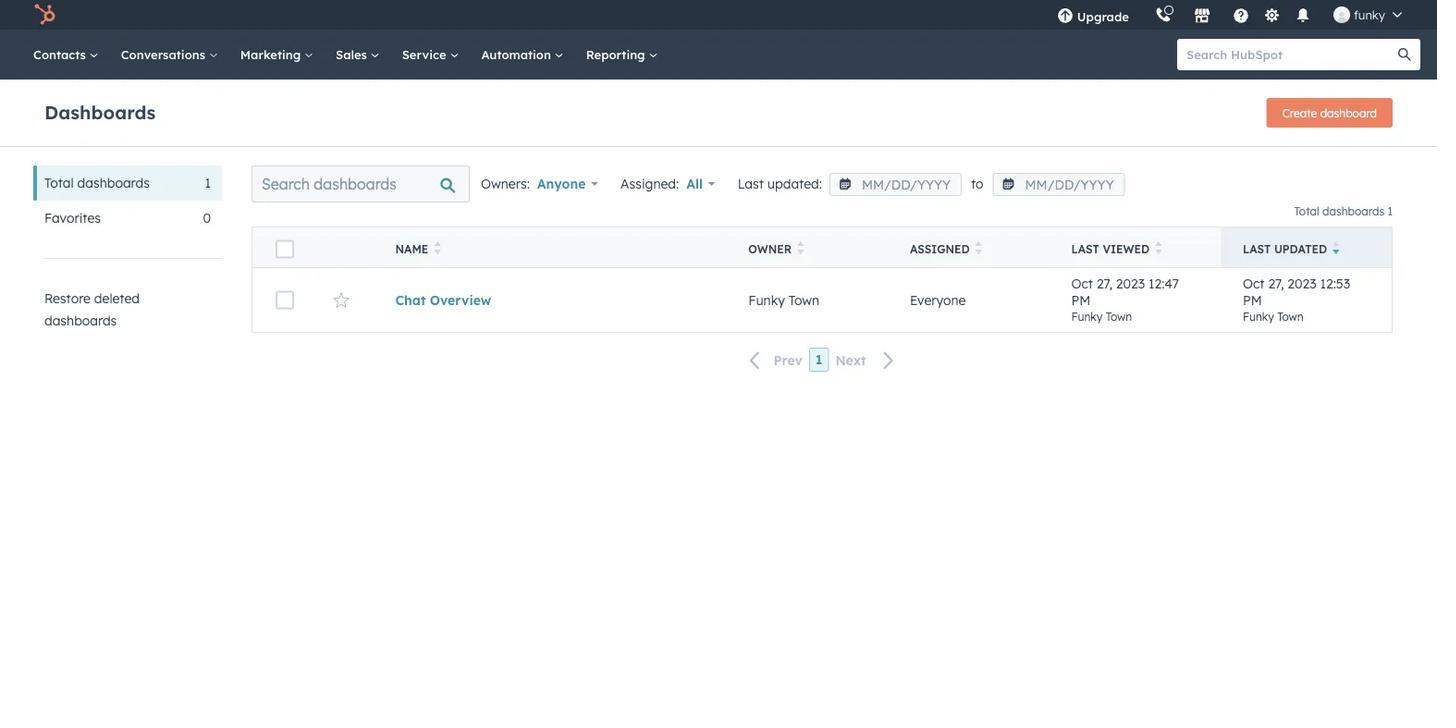 Task type: vqa. For each thing, say whether or not it's contained in the screenshot.
Company name
no



Task type: describe. For each thing, give the bounding box(es) containing it.
create
[[1283, 106, 1317, 120]]

to
[[971, 176, 984, 192]]

owner
[[749, 242, 792, 256]]

restore deleted dashboards
[[44, 290, 140, 329]]

1 button
[[809, 348, 829, 372]]

contacts link
[[22, 30, 110, 80]]

next button
[[829, 348, 906, 372]]

27, for oct 27, 2023 12:53 pm
[[1269, 276, 1284, 292]]

help image
[[1233, 8, 1250, 25]]

last updated
[[1243, 242, 1327, 256]]

marketplaces button
[[1183, 0, 1222, 30]]

all
[[687, 176, 703, 192]]

anyone button
[[537, 171, 599, 197]]

press to sort. element for name
[[434, 241, 441, 257]]

2 horizontal spatial 1
[[1388, 204, 1393, 218]]

last for last viewed
[[1072, 242, 1100, 256]]

chat overview
[[395, 292, 491, 308]]

favorites
[[44, 210, 101, 226]]

automation link
[[470, 30, 575, 80]]

anyone
[[537, 176, 586, 192]]

descending sort. press to sort ascending. image
[[1333, 241, 1340, 254]]

chat overview link
[[395, 292, 704, 308]]

hubspot image
[[33, 4, 56, 26]]

last updated button
[[1221, 227, 1393, 268]]

oct for oct 27, 2023 12:47 pm
[[1072, 276, 1093, 292]]

press to sort. image for name
[[434, 241, 441, 254]]

pm for oct 27, 2023 12:53 pm
[[1243, 292, 1262, 308]]

service
[[402, 47, 450, 62]]

restore deleted dashboards button
[[33, 281, 222, 339]]

chat
[[395, 292, 426, 308]]

town for oct 27, 2023 12:47 pm
[[1106, 309, 1132, 323]]

everyone
[[910, 292, 966, 308]]

marketplaces image
[[1194, 8, 1211, 25]]

conversations link
[[110, 30, 229, 80]]

oct 27, 2023 12:47 pm funky town
[[1072, 276, 1179, 323]]

calling icon button
[[1148, 3, 1179, 27]]

prev
[[774, 352, 803, 368]]

notifications button
[[1288, 0, 1319, 30]]

funky for oct 27, 2023 12:53 pm
[[1243, 309, 1275, 323]]

viewed
[[1103, 242, 1150, 256]]

upgrade
[[1077, 9, 1129, 24]]

total dashboards
[[44, 175, 150, 191]]

1 inside button
[[816, 352, 823, 368]]

funky
[[1354, 7, 1386, 22]]

12:53
[[1321, 276, 1351, 292]]

all button
[[687, 171, 716, 197]]

dashboard
[[1321, 106, 1377, 120]]

updated
[[1275, 242, 1327, 256]]

Search dashboards search field
[[252, 166, 470, 203]]

restore
[[44, 290, 91, 307]]

last updated:
[[738, 176, 822, 192]]



Task type: locate. For each thing, give the bounding box(es) containing it.
conversations
[[121, 47, 209, 62]]

2023 left 12:53
[[1288, 276, 1317, 292]]

press to sort. image inside assigned button
[[976, 241, 983, 254]]

town inside oct 27, 2023 12:53 pm funky town
[[1278, 309, 1304, 323]]

press to sort. element right the name at the top
[[434, 241, 441, 257]]

calling icon image
[[1155, 7, 1172, 24]]

funky down owner
[[749, 292, 785, 308]]

total up last updated button
[[1295, 204, 1320, 218]]

press to sort. element for last viewed
[[1155, 241, 1162, 257]]

service link
[[391, 30, 470, 80]]

2 press to sort. element from the left
[[798, 241, 804, 257]]

notifications image
[[1295, 8, 1312, 25]]

0 horizontal spatial town
[[789, 292, 820, 308]]

upgrade image
[[1057, 8, 1074, 25]]

1 up the '0'
[[205, 175, 211, 191]]

1 horizontal spatial mm/dd/yyyy text field
[[993, 173, 1125, 196]]

sales link
[[325, 30, 391, 80]]

2 press to sort. image from the left
[[976, 241, 983, 254]]

dashboards for total dashboards 1
[[1323, 204, 1385, 218]]

press to sort. image
[[798, 241, 804, 254]]

1 mm/dd/yyyy text field from the left
[[830, 173, 962, 196]]

press to sort. image inside name button
[[434, 241, 441, 254]]

2 vertical spatial dashboards
[[44, 313, 117, 329]]

1 horizontal spatial total
[[1295, 204, 1320, 218]]

funky inside oct 27, 2023 12:53 pm funky town
[[1243, 309, 1275, 323]]

search button
[[1389, 39, 1421, 70]]

0 vertical spatial dashboards
[[77, 175, 150, 191]]

total for total dashboards
[[44, 175, 74, 191]]

marketing link
[[229, 30, 325, 80]]

27, down last viewed
[[1097, 276, 1113, 292]]

oct for oct 27, 2023 12:53 pm
[[1243, 276, 1265, 292]]

1 right prev
[[816, 352, 823, 368]]

pm for oct 27, 2023 12:47 pm
[[1072, 292, 1091, 308]]

hubspot link
[[22, 4, 69, 26]]

town
[[789, 292, 820, 308], [1106, 309, 1132, 323], [1278, 309, 1304, 323]]

press to sort. element
[[434, 241, 441, 257], [798, 241, 804, 257], [976, 241, 983, 257], [1155, 241, 1162, 257]]

2023 for 12:53
[[1288, 276, 1317, 292]]

1 press to sort. element from the left
[[434, 241, 441, 257]]

settings image
[[1264, 8, 1281, 25]]

1
[[205, 175, 211, 191], [1388, 204, 1393, 218], [816, 352, 823, 368]]

last for last updated
[[1243, 242, 1271, 256]]

pm down last updated
[[1243, 292, 1262, 308]]

pagination navigation
[[252, 348, 1393, 372]]

press to sort. element inside name button
[[434, 241, 441, 257]]

town down last updated
[[1278, 309, 1304, 323]]

0 horizontal spatial total
[[44, 175, 74, 191]]

1 horizontal spatial 27,
[[1269, 276, 1284, 292]]

4 press to sort. element from the left
[[1155, 241, 1162, 257]]

last viewed button
[[1049, 227, 1221, 268]]

0 horizontal spatial oct
[[1072, 276, 1093, 292]]

1 pm from the left
[[1072, 292, 1091, 308]]

1 horizontal spatial press to sort. image
[[976, 241, 983, 254]]

pm down last viewed
[[1072, 292, 1091, 308]]

name
[[395, 242, 429, 256]]

0 horizontal spatial funky
[[749, 292, 785, 308]]

press to sort. image for last viewed
[[1155, 241, 1162, 254]]

0 vertical spatial total
[[44, 175, 74, 191]]

27, for oct 27, 2023 12:47 pm
[[1097, 276, 1113, 292]]

2 pm from the left
[[1243, 292, 1262, 308]]

1 horizontal spatial 2023
[[1288, 276, 1317, 292]]

2 last from the left
[[1243, 242, 1271, 256]]

assigned button
[[888, 227, 1049, 268]]

oct inside oct 27, 2023 12:53 pm funky town
[[1243, 276, 1265, 292]]

oct down last updated
[[1243, 276, 1265, 292]]

total for total dashboards 1
[[1295, 204, 1320, 218]]

create dashboard button
[[1267, 98, 1393, 128]]

0 horizontal spatial 27,
[[1097, 276, 1113, 292]]

press to sort. image right assigned
[[976, 241, 983, 254]]

mm/dd/yyyy text field up assigned
[[830, 173, 962, 196]]

pm inside oct 27, 2023 12:53 pm funky town
[[1243, 292, 1262, 308]]

press to sort. element for owner
[[798, 241, 804, 257]]

2 2023 from the left
[[1288, 276, 1317, 292]]

1 horizontal spatial funky
[[1072, 309, 1103, 323]]

2023 inside oct 27, 2023 12:47 pm funky town
[[1116, 276, 1145, 292]]

mm/dd/yyyy text field right to
[[993, 173, 1125, 196]]

press to sort. image inside last viewed button
[[1155, 241, 1162, 254]]

2 horizontal spatial press to sort. image
[[1155, 241, 1162, 254]]

next
[[836, 352, 866, 368]]

last viewed
[[1072, 242, 1150, 256]]

12:47
[[1149, 276, 1179, 292]]

press to sort. image
[[434, 241, 441, 254], [976, 241, 983, 254], [1155, 241, 1162, 254]]

27, inside oct 27, 2023 12:53 pm funky town
[[1269, 276, 1284, 292]]

2 27, from the left
[[1269, 276, 1284, 292]]

2023 for 12:47
[[1116, 276, 1145, 292]]

1 horizontal spatial pm
[[1243, 292, 1262, 308]]

funky down last updated
[[1243, 309, 1275, 323]]

oct 27, 2023 12:53 pm funky town
[[1243, 276, 1351, 323]]

1 vertical spatial 1
[[1388, 204, 1393, 218]]

pm
[[1072, 292, 1091, 308], [1243, 292, 1262, 308]]

press to sort. element right assigned
[[976, 241, 983, 257]]

oct inside oct 27, 2023 12:47 pm funky town
[[1072, 276, 1093, 292]]

press to sort. element right owner
[[798, 241, 804, 257]]

funky down last viewed
[[1072, 309, 1103, 323]]

press to sort. image right viewed
[[1155, 241, 1162, 254]]

press to sort. element inside last viewed button
[[1155, 241, 1162, 257]]

name button
[[373, 227, 726, 268]]

0 horizontal spatial pm
[[1072, 292, 1091, 308]]

2 horizontal spatial funky
[[1243, 309, 1275, 323]]

marketing
[[240, 47, 304, 62]]

27, down last updated
[[1269, 276, 1284, 292]]

0 vertical spatial 1
[[205, 175, 211, 191]]

1 last from the left
[[1072, 242, 1100, 256]]

2 vertical spatial 1
[[816, 352, 823, 368]]

overview
[[430, 292, 491, 308]]

0 horizontal spatial last
[[1072, 242, 1100, 256]]

updated:
[[768, 176, 822, 192]]

3 press to sort. element from the left
[[976, 241, 983, 257]]

funky inside oct 27, 2023 12:47 pm funky town
[[1072, 309, 1103, 323]]

dashboards
[[77, 175, 150, 191], [1323, 204, 1385, 218], [44, 313, 117, 329]]

total up the favorites
[[44, 175, 74, 191]]

dashboards banner
[[44, 93, 1393, 128]]

last
[[738, 176, 764, 192]]

Search HubSpot search field
[[1178, 39, 1404, 70]]

assigned:
[[621, 176, 679, 192]]

3 press to sort. image from the left
[[1155, 241, 1162, 254]]

2023
[[1116, 276, 1145, 292], [1288, 276, 1317, 292]]

1 press to sort. image from the left
[[434, 241, 441, 254]]

MM/DD/YYYY text field
[[830, 173, 962, 196], [993, 173, 1125, 196]]

total
[[44, 175, 74, 191], [1295, 204, 1320, 218]]

town down viewed
[[1106, 309, 1132, 323]]

0
[[203, 210, 211, 226]]

funky town
[[749, 292, 820, 308]]

press to sort. element for assigned
[[976, 241, 983, 257]]

1 horizontal spatial 1
[[816, 352, 823, 368]]

2 mm/dd/yyyy text field from the left
[[993, 173, 1125, 196]]

press to sort. element right viewed
[[1155, 241, 1162, 257]]

help button
[[1226, 0, 1257, 30]]

last left viewed
[[1072, 242, 1100, 256]]

0 horizontal spatial mm/dd/yyyy text field
[[830, 173, 962, 196]]

town inside oct 27, 2023 12:47 pm funky town
[[1106, 309, 1132, 323]]

reporting
[[586, 47, 649, 62]]

deleted
[[94, 290, 140, 307]]

0 horizontal spatial 1
[[205, 175, 211, 191]]

1 up last updated button
[[1388, 204, 1393, 218]]

0 horizontal spatial press to sort. image
[[434, 241, 441, 254]]

total dashboards 1
[[1295, 204, 1393, 218]]

dashboards up the descending sort. press to sort ascending. image
[[1323, 204, 1385, 218]]

2023 inside oct 27, 2023 12:53 pm funky town
[[1288, 276, 1317, 292]]

reporting link
[[575, 30, 669, 80]]

funky button
[[1323, 0, 1413, 30]]

1 vertical spatial dashboards
[[1323, 204, 1385, 218]]

press to sort. image right the name at the top
[[434, 241, 441, 254]]

0 horizontal spatial 2023
[[1116, 276, 1145, 292]]

owners:
[[481, 176, 530, 192]]

2 horizontal spatial town
[[1278, 309, 1304, 323]]

dashboards
[[44, 100, 156, 123]]

1 horizontal spatial oct
[[1243, 276, 1265, 292]]

dashboards down 'restore' on the top of the page
[[44, 313, 117, 329]]

1 vertical spatial total
[[1295, 204, 1320, 218]]

2023 left 12:47
[[1116, 276, 1145, 292]]

menu containing funky
[[1044, 0, 1415, 30]]

dashboards inside restore deleted dashboards
[[44, 313, 117, 329]]

1 2023 from the left
[[1116, 276, 1145, 292]]

press to sort. image for assigned
[[976, 241, 983, 254]]

oct
[[1072, 276, 1093, 292], [1243, 276, 1265, 292]]

town down press to sort. icon
[[789, 292, 820, 308]]

1 horizontal spatial town
[[1106, 309, 1132, 323]]

prev button
[[739, 348, 809, 372]]

dashboards up the favorites
[[77, 175, 150, 191]]

assigned
[[910, 242, 970, 256]]

create dashboard
[[1283, 106, 1377, 120]]

funky for oct 27, 2023 12:47 pm
[[1072, 309, 1103, 323]]

pm inside oct 27, 2023 12:47 pm funky town
[[1072, 292, 1091, 308]]

contacts
[[33, 47, 89, 62]]

dashboards for total dashboards
[[77, 175, 150, 191]]

27,
[[1097, 276, 1113, 292], [1269, 276, 1284, 292]]

press to sort. element inside assigned button
[[976, 241, 983, 257]]

27, inside oct 27, 2023 12:47 pm funky town
[[1097, 276, 1113, 292]]

settings link
[[1261, 5, 1284, 25]]

owner button
[[726, 227, 888, 268]]

automation
[[481, 47, 555, 62]]

last
[[1072, 242, 1100, 256], [1243, 242, 1271, 256]]

search image
[[1399, 48, 1412, 61]]

oct down last viewed
[[1072, 276, 1093, 292]]

town for oct 27, 2023 12:53 pm
[[1278, 309, 1304, 323]]

funky
[[749, 292, 785, 308], [1072, 309, 1103, 323], [1243, 309, 1275, 323]]

1 horizontal spatial last
[[1243, 242, 1271, 256]]

menu
[[1044, 0, 1415, 30]]

sales
[[336, 47, 371, 62]]

last left updated
[[1243, 242, 1271, 256]]

descending sort. press to sort ascending. element
[[1333, 241, 1340, 257]]

2 oct from the left
[[1243, 276, 1265, 292]]

1 oct from the left
[[1072, 276, 1093, 292]]

press to sort. element inside owner button
[[798, 241, 804, 257]]

1 27, from the left
[[1097, 276, 1113, 292]]

funky town image
[[1334, 6, 1350, 23]]



